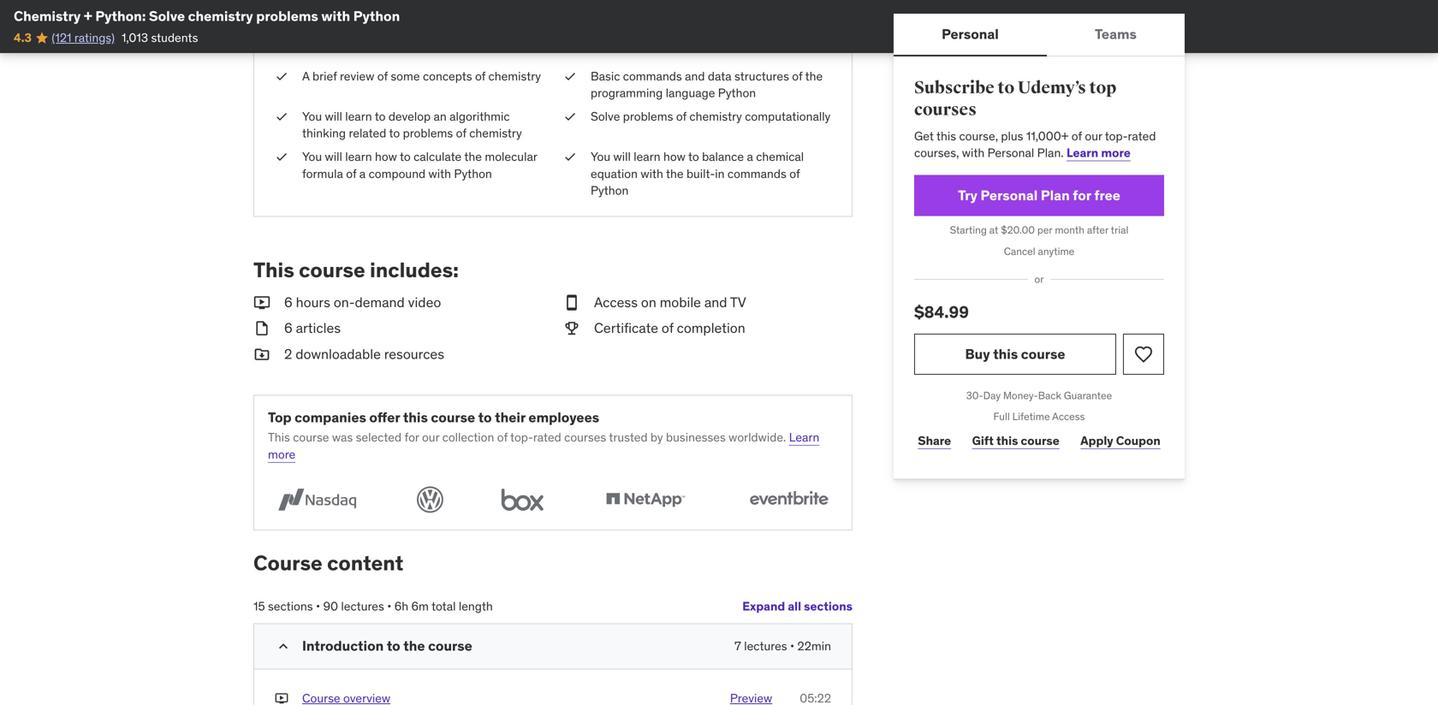 Task type: vqa. For each thing, say whether or not it's contained in the screenshot.
PDUs
no



Task type: describe. For each thing, give the bounding box(es) containing it.
0 vertical spatial solve
[[149, 7, 185, 25]]

of inside get this course, plus 11,000+ of our top-rated courses, with personal plan.
[[1072, 128, 1082, 144]]

at
[[989, 223, 999, 237]]

certificate of completion
[[594, 320, 746, 337]]

basic
[[591, 68, 620, 84]]

access inside '30-day money-back guarantee full lifetime access'
[[1052, 410, 1085, 424]]

a brief review of some concepts of chemistry
[[302, 68, 541, 84]]

ratings)
[[74, 30, 115, 45]]

will for equation
[[613, 149, 631, 165]]

$20.00
[[1001, 223, 1035, 237]]

of inside you will learn to develop an algorithmic thinking related to problems of chemistry
[[456, 126, 466, 141]]

$84.99
[[914, 302, 969, 322]]

xsmall image for solve
[[563, 108, 577, 125]]

includes:
[[370, 257, 459, 283]]

of left some
[[377, 68, 388, 84]]

22min
[[798, 639, 831, 654]]

balance
[[702, 149, 744, 165]]

top companies offer this course to their employees
[[268, 409, 599, 426]]

programming
[[591, 85, 663, 101]]

30-
[[966, 389, 983, 402]]

small image for certificate of completion
[[563, 319, 580, 338]]

this right offer
[[403, 409, 428, 426]]

downloadable
[[296, 346, 381, 363]]

companies
[[295, 409, 366, 426]]

language
[[666, 85, 715, 101]]

4.3
[[14, 30, 32, 45]]

solve problems of chemistry computationally
[[591, 109, 831, 124]]

calculate
[[414, 149, 462, 165]]

to left their
[[478, 409, 492, 426]]

content
[[327, 550, 404, 576]]

tv
[[730, 294, 746, 311]]

anytime
[[1038, 245, 1075, 258]]

introduction to the course
[[302, 638, 472, 655]]

gift this course link
[[969, 424, 1063, 458]]

in
[[715, 166, 725, 181]]

thinking
[[302, 126, 346, 141]]

(121
[[52, 30, 71, 45]]

to inside you will learn how to balance a chemical equation with the built-in commands of python
[[688, 149, 699, 165]]

python:
[[95, 7, 146, 25]]

udemy's
[[1018, 77, 1086, 98]]

you will learn to develop an algorithmic thinking related to problems of chemistry
[[302, 109, 522, 141]]

algorithmic
[[450, 109, 510, 124]]

you'll
[[332, 25, 384, 51]]

this course was selected for our collection of top-rated courses trusted by businesses worldwide.
[[268, 430, 786, 445]]

mobile
[[660, 294, 701, 311]]

coupon
[[1116, 433, 1161, 449]]

what
[[275, 25, 327, 51]]

learn for you will learn how to balance a chemical equation with the built-in commands of python
[[634, 149, 661, 165]]

employees
[[529, 409, 599, 426]]

an
[[434, 109, 447, 124]]

per
[[1038, 223, 1053, 237]]

length
[[459, 599, 493, 614]]

2
[[284, 346, 292, 363]]

learn for subscribe to udemy's top courses
[[1067, 145, 1099, 160]]

you for you will learn how to balance a chemical equation with the built-in commands of python
[[591, 149, 611, 165]]

articles
[[296, 320, 341, 337]]

plus
[[1001, 128, 1024, 144]]

full
[[994, 410, 1010, 424]]

some
[[391, 68, 420, 84]]

top- inside get this course, plus 11,000+ of our top-rated courses, with personal plan.
[[1105, 128, 1128, 144]]

1,013
[[122, 30, 148, 45]]

of right concepts
[[475, 68, 486, 84]]

small image left introduction
[[275, 638, 292, 656]]

this for this course was selected for our collection of top-rated courses trusted by businesses worldwide.
[[268, 430, 290, 445]]

this for this course includes:
[[253, 257, 294, 283]]

data
[[708, 68, 732, 84]]

you for you will learn to develop an algorithmic thinking related to problems of chemistry
[[302, 109, 322, 124]]

the down 6h 6m
[[404, 638, 425, 655]]

how for compound
[[375, 149, 397, 165]]

course down the "companies"
[[293, 430, 329, 445]]

or
[[1035, 273, 1044, 286]]

our inside get this course, plus 11,000+ of our top-rated courses, with personal plan.
[[1085, 128, 1102, 144]]

personal inside get this course, plus 11,000+ of our top-rated courses, with personal plan.
[[988, 145, 1034, 160]]

python up you'll
[[353, 7, 400, 25]]

get
[[914, 128, 934, 144]]

all
[[788, 599, 801, 614]]

6 for 6 articles
[[284, 320, 293, 337]]

netapp image
[[596, 484, 695, 516]]

subscribe
[[914, 77, 995, 98]]

a inside you will learn how to balance a chemical equation with the built-in commands of python
[[747, 149, 753, 165]]

gift this course
[[972, 433, 1060, 449]]

resources
[[384, 346, 444, 363]]

problems inside you will learn to develop an algorithmic thinking related to problems of chemistry
[[403, 126, 453, 141]]

learn for you will learn to develop an algorithmic thinking related to problems of chemistry
[[345, 109, 372, 124]]

worldwide.
[[729, 430, 786, 445]]

personal inside button
[[942, 25, 999, 43]]

apply coupon
[[1081, 433, 1161, 449]]

will for formula
[[325, 149, 342, 165]]

related
[[349, 126, 386, 141]]

course down total
[[428, 638, 472, 655]]

subscribe to udemy's top courses
[[914, 77, 1117, 120]]

collection
[[442, 430, 494, 445]]

2 vertical spatial personal
[[981, 187, 1038, 204]]

what you'll learn
[[275, 25, 438, 51]]

hours
[[296, 294, 330, 311]]

1 vertical spatial our
[[422, 430, 439, 445]]

plan
[[1041, 187, 1070, 204]]

eventbrite image
[[740, 484, 838, 516]]

try personal plan for free
[[958, 187, 1121, 204]]

6 hours on-demand video
[[284, 294, 441, 311]]

to down develop
[[389, 126, 400, 141]]

xsmall image for a brief review of some concepts of chemistry
[[275, 68, 289, 85]]

of down their
[[497, 430, 508, 445]]

to inside 'subscribe to udemy's top courses'
[[998, 77, 1015, 98]]

0 horizontal spatial lectures
[[341, 599, 384, 614]]

brief
[[313, 68, 337, 84]]

more for top companies offer this course to their employees
[[268, 447, 296, 462]]

the inside basic commands and data structures of the programming language python
[[805, 68, 823, 84]]

with inside get this course, plus 11,000+ of our top-rated courses, with personal plan.
[[962, 145, 985, 160]]

equation
[[591, 166, 638, 181]]

expand
[[742, 599, 785, 614]]

6h 6m
[[394, 599, 429, 614]]

course up the on-
[[299, 257, 365, 283]]

buy this course
[[965, 345, 1066, 363]]

this for buy
[[993, 345, 1018, 363]]

small image for 6 articles
[[253, 319, 271, 338]]

2 sections from the left
[[268, 599, 313, 614]]

courses,
[[914, 145, 959, 160]]

course inside button
[[1021, 345, 1066, 363]]

0 horizontal spatial for
[[405, 430, 419, 445]]

a
[[302, 68, 310, 84]]

of down access on mobile and tv at the top of the page
[[662, 320, 674, 337]]

1 horizontal spatial for
[[1073, 187, 1091, 204]]

apply coupon button
[[1077, 424, 1164, 458]]



Task type: locate. For each thing, give the bounding box(es) containing it.
0 horizontal spatial learn more
[[268, 430, 820, 462]]

apply
[[1081, 433, 1114, 449]]

0 vertical spatial top-
[[1105, 128, 1128, 144]]

personal up subscribe
[[942, 25, 999, 43]]

learn inside you will learn how to calculate the molecular formula of a compound with python
[[345, 149, 372, 165]]

90
[[323, 599, 338, 614]]

2 6 from the top
[[284, 320, 293, 337]]

small image left certificate
[[563, 319, 580, 338]]

commands up programming
[[623, 68, 682, 84]]

0 vertical spatial courses
[[914, 99, 977, 120]]

top- down top
[[1105, 128, 1128, 144]]

learn for you will learn how to calculate the molecular formula of a compound with python
[[345, 149, 372, 165]]

problems down programming
[[623, 109, 673, 124]]

solve down programming
[[591, 109, 620, 124]]

0 horizontal spatial our
[[422, 430, 439, 445]]

small image
[[253, 319, 271, 338], [563, 319, 580, 338], [253, 345, 271, 364], [275, 638, 292, 656]]

0 horizontal spatial commands
[[623, 68, 682, 84]]

small image for 6
[[253, 293, 271, 312]]

python down data
[[718, 85, 756, 101]]

with up what you'll learn
[[321, 7, 350, 25]]

2 small image from the left
[[563, 293, 580, 312]]

how left 'balance'
[[663, 149, 686, 165]]

teams button
[[1047, 14, 1185, 55]]

learn right plan.
[[1067, 145, 1099, 160]]

6 articles
[[284, 320, 341, 337]]

python inside basic commands and data structures of the programming language python
[[718, 85, 756, 101]]

0 vertical spatial personal
[[942, 25, 999, 43]]

0 vertical spatial learn more
[[1067, 145, 1131, 160]]

offer
[[369, 409, 400, 426]]

our right 11,000+
[[1085, 128, 1102, 144]]

1 vertical spatial for
[[405, 430, 419, 445]]

how for built-
[[663, 149, 686, 165]]

with down calculate on the top
[[429, 166, 451, 181]]

chemistry
[[188, 7, 253, 25], [488, 68, 541, 84], [690, 109, 742, 124], [469, 126, 522, 141]]

lectures right the 90
[[341, 599, 384, 614]]

xsmall image left a
[[275, 68, 289, 85]]

0 vertical spatial our
[[1085, 128, 1102, 144]]

course up "collection"
[[431, 409, 475, 426]]

this up 6 articles
[[253, 257, 294, 283]]

of down language
[[676, 109, 687, 124]]

6
[[284, 294, 293, 311], [284, 320, 293, 337]]

this inside get this course, plus 11,000+ of our top-rated courses, with personal plan.
[[937, 128, 956, 144]]

1 horizontal spatial small image
[[563, 293, 580, 312]]

1 vertical spatial a
[[359, 166, 366, 181]]

the inside you will learn how to calculate the molecular formula of a compound with python
[[464, 149, 482, 165]]

sections right the 'all'
[[804, 599, 853, 614]]

problems down an
[[403, 126, 453, 141]]

xsmall image right molecular on the top of the page
[[563, 149, 577, 166]]

commands inside you will learn how to balance a chemical equation with the built-in commands of python
[[728, 166, 787, 181]]

learn more for subscribe to udemy's top courses
[[1067, 145, 1131, 160]]

you for you will learn how to calculate the molecular formula of a compound with python
[[302, 149, 322, 165]]

plan.
[[1037, 145, 1064, 160]]

0 horizontal spatial top-
[[510, 430, 533, 445]]

chemistry down algorithmic
[[469, 126, 522, 141]]

1 vertical spatial and
[[704, 294, 727, 311]]

will up formula
[[325, 149, 342, 165]]

more
[[1101, 145, 1131, 160], [268, 447, 296, 462]]

courses down "employees"
[[564, 430, 606, 445]]

1 horizontal spatial learn more link
[[1067, 145, 1131, 160]]

this inside button
[[993, 345, 1018, 363]]

personal up $20.00
[[981, 187, 1038, 204]]

0 vertical spatial problems
[[256, 7, 318, 25]]

learn
[[1067, 145, 1099, 160], [789, 430, 820, 445]]

2 vertical spatial xsmall image
[[563, 149, 577, 166]]

15 sections • 90 lectures • 6h 6m total length
[[253, 599, 493, 614]]

• for 15
[[316, 599, 320, 614]]

computationally
[[745, 109, 831, 124]]

was
[[332, 430, 353, 445]]

this right buy
[[993, 345, 1018, 363]]

0 horizontal spatial small image
[[253, 293, 271, 312]]

lectures
[[341, 599, 384, 614], [744, 639, 787, 654]]

how inside you will learn how to balance a chemical equation with the built-in commands of python
[[663, 149, 686, 165]]

1 horizontal spatial how
[[663, 149, 686, 165]]

with inside you will learn how to balance a chemical equation with the built-in commands of python
[[641, 166, 663, 181]]

to
[[998, 77, 1015, 98], [375, 109, 386, 124], [389, 126, 400, 141], [400, 149, 411, 165], [688, 149, 699, 165], [478, 409, 492, 426], [387, 638, 400, 655]]

1 horizontal spatial learn
[[1067, 145, 1099, 160]]

sections inside dropdown button
[[804, 599, 853, 614]]

buy this course button
[[914, 334, 1116, 375]]

cancel
[[1004, 245, 1036, 258]]

0 vertical spatial for
[[1073, 187, 1091, 204]]

learn inside you will learn how to balance a chemical equation with the built-in commands of python
[[634, 149, 661, 165]]

will inside you will learn how to balance a chemical equation with the built-in commands of python
[[613, 149, 631, 165]]

6 up the 2
[[284, 320, 293, 337]]

0 horizontal spatial sections
[[268, 599, 313, 614]]

you up the thinking
[[302, 109, 322, 124]]

of right formula
[[346, 166, 357, 181]]

this up courses,
[[937, 128, 956, 144]]

learn more down "employees"
[[268, 430, 820, 462]]

course
[[253, 550, 323, 576]]

concepts
[[423, 68, 472, 84]]

you inside you will learn how to calculate the molecular formula of a compound with python
[[302, 149, 322, 165]]

will up the thinking
[[325, 109, 342, 124]]

video
[[408, 294, 441, 311]]

small image for access
[[563, 293, 580, 312]]

xsmall image
[[275, 68, 289, 85], [275, 108, 289, 125], [563, 149, 577, 166]]

of down algorithmic
[[456, 126, 466, 141]]

small image left on at the left of page
[[563, 293, 580, 312]]

1 vertical spatial more
[[268, 447, 296, 462]]

• for 7
[[790, 639, 795, 654]]

small image left the 2
[[253, 345, 271, 364]]

personal
[[942, 25, 999, 43], [988, 145, 1034, 160], [981, 187, 1038, 204]]

0 vertical spatial 6
[[284, 294, 293, 311]]

python inside you will learn how to calculate the molecular formula of a compound with python
[[454, 166, 492, 181]]

0 horizontal spatial access
[[594, 294, 638, 311]]

of inside basic commands and data structures of the programming language python
[[792, 68, 803, 84]]

0 vertical spatial commands
[[623, 68, 682, 84]]

chemistry
[[14, 7, 81, 25]]

small image for 2 downloadable resources
[[253, 345, 271, 364]]

a left the compound
[[359, 166, 366, 181]]

• left 22min at the right bottom of page
[[790, 639, 795, 654]]

learn more link for top companies offer this course to their employees
[[268, 430, 820, 462]]

0 vertical spatial this
[[253, 257, 294, 283]]

1 vertical spatial solve
[[591, 109, 620, 124]]

learn more link for subscribe to udemy's top courses
[[1067, 145, 1131, 160]]

trial
[[1111, 223, 1129, 237]]

xsmall image for you
[[275, 149, 289, 166]]

box image
[[494, 484, 551, 516]]

how
[[375, 149, 397, 165], [663, 149, 686, 165]]

to left udemy's
[[998, 77, 1015, 98]]

1 small image from the left
[[253, 293, 271, 312]]

gift
[[972, 433, 994, 449]]

starting at $20.00 per month after trial cancel anytime
[[950, 223, 1129, 258]]

learn up some
[[388, 25, 438, 51]]

money-
[[1003, 389, 1038, 402]]

basic commands and data structures of the programming language python
[[591, 68, 823, 101]]

course up back
[[1021, 345, 1066, 363]]

month
[[1055, 223, 1085, 237]]

learn up related
[[345, 109, 372, 124]]

0 vertical spatial a
[[747, 149, 753, 165]]

more down top
[[268, 447, 296, 462]]

small image left hours
[[253, 293, 271, 312]]

6 for 6 hours on-demand video
[[284, 294, 293, 311]]

molecular
[[485, 149, 537, 165]]

0 horizontal spatial •
[[316, 599, 320, 614]]

this for gift
[[997, 433, 1018, 449]]

day
[[983, 389, 1001, 402]]

1 vertical spatial access
[[1052, 410, 1085, 424]]

xsmall image for basic
[[563, 68, 577, 85]]

• left the 90
[[316, 599, 320, 614]]

course down lifetime
[[1021, 433, 1060, 449]]

with right the equation
[[641, 166, 663, 181]]

of inside you will learn how to calculate the molecular formula of a compound with python
[[346, 166, 357, 181]]

compound
[[369, 166, 426, 181]]

2 vertical spatial problems
[[403, 126, 453, 141]]

share
[[918, 433, 951, 449]]

xsmall image down what
[[275, 108, 289, 125]]

0 horizontal spatial how
[[375, 149, 397, 165]]

tab list
[[894, 14, 1185, 57]]

access on mobile and tv
[[594, 294, 746, 311]]

get this course, plus 11,000+ of our top-rated courses, with personal plan.
[[914, 128, 1156, 160]]

will up the equation
[[613, 149, 631, 165]]

develop
[[389, 109, 431, 124]]

xsmall image for you will learn how to balance a chemical equation with the built-in commands of python
[[563, 149, 577, 166]]

personal down the plus
[[988, 145, 1034, 160]]

try personal plan for free link
[[914, 175, 1164, 216]]

you up the equation
[[591, 149, 611, 165]]

tab list containing personal
[[894, 14, 1185, 57]]

1 vertical spatial 6
[[284, 320, 293, 337]]

1 vertical spatial commands
[[728, 166, 787, 181]]

how inside you will learn how to calculate the molecular formula of a compound with python
[[375, 149, 397, 165]]

0 vertical spatial xsmall image
[[275, 68, 289, 85]]

solve up 1,013 students
[[149, 7, 185, 25]]

the up computationally
[[805, 68, 823, 84]]

0 vertical spatial more
[[1101, 145, 1131, 160]]

of
[[377, 68, 388, 84], [475, 68, 486, 84], [792, 68, 803, 84], [676, 109, 687, 124], [456, 126, 466, 141], [1072, 128, 1082, 144], [346, 166, 357, 181], [790, 166, 800, 181], [662, 320, 674, 337], [497, 430, 508, 445]]

1 vertical spatial learn more link
[[268, 430, 820, 462]]

you inside you will learn how to balance a chemical equation with the built-in commands of python
[[591, 149, 611, 165]]

by
[[651, 430, 663, 445]]

chemical
[[756, 149, 804, 165]]

small image
[[253, 293, 271, 312], [563, 293, 580, 312]]

0 vertical spatial and
[[685, 68, 705, 84]]

1 vertical spatial problems
[[623, 109, 673, 124]]

to up related
[[375, 109, 386, 124]]

0 vertical spatial rated
[[1128, 128, 1156, 144]]

students
[[151, 30, 198, 45]]

1 vertical spatial xsmall image
[[275, 108, 289, 125]]

2 horizontal spatial •
[[790, 639, 795, 654]]

learn for what you'll learn
[[388, 25, 438, 51]]

of right 11,000+
[[1072, 128, 1082, 144]]

review
[[340, 68, 374, 84]]

0 vertical spatial learn more link
[[1067, 145, 1131, 160]]

on-
[[334, 294, 355, 311]]

1 vertical spatial courses
[[564, 430, 606, 445]]

top
[[268, 409, 292, 426]]

1 sections from the left
[[804, 599, 853, 614]]

30-day money-back guarantee full lifetime access
[[966, 389, 1112, 424]]

more up free
[[1101, 145, 1131, 160]]

the left "built-"
[[666, 166, 684, 181]]

1 vertical spatial personal
[[988, 145, 1034, 160]]

of right structures
[[792, 68, 803, 84]]

python down calculate on the top
[[454, 166, 492, 181]]

for left free
[[1073, 187, 1091, 204]]

our
[[1085, 128, 1102, 144], [422, 430, 439, 445]]

more for subscribe to udemy's top courses
[[1101, 145, 1131, 160]]

1 horizontal spatial top-
[[1105, 128, 1128, 144]]

learn
[[388, 25, 438, 51], [345, 109, 372, 124], [345, 149, 372, 165], [634, 149, 661, 165]]

the right calculate on the top
[[464, 149, 482, 165]]

you will learn how to calculate the molecular formula of a compound with python
[[302, 149, 537, 181]]

learn inside you will learn to develop an algorithmic thinking related to problems of chemistry
[[345, 109, 372, 124]]

demand
[[355, 294, 405, 311]]

this down top
[[268, 430, 290, 445]]

our down top companies offer this course to their employees
[[422, 430, 439, 445]]

0 horizontal spatial learn
[[789, 430, 820, 445]]

lectures right the "7"
[[744, 639, 787, 654]]

selected
[[356, 430, 402, 445]]

xsmall image for you will learn to develop an algorithmic thinking related to problems of chemistry
[[275, 108, 289, 125]]

sections
[[804, 599, 853, 614], [268, 599, 313, 614]]

1 horizontal spatial access
[[1052, 410, 1085, 424]]

you will learn how to balance a chemical equation with the built-in commands of python
[[591, 149, 804, 198]]

wishlist image
[[1134, 344, 1154, 365]]

on
[[641, 294, 657, 311]]

1 how from the left
[[375, 149, 397, 165]]

6 left hours
[[284, 294, 293, 311]]

courses down subscribe
[[914, 99, 977, 120]]

learn more up free
[[1067, 145, 1131, 160]]

to inside you will learn how to calculate the molecular formula of a compound with python
[[400, 149, 411, 165]]

1 horizontal spatial •
[[387, 599, 392, 614]]

11,000+
[[1026, 128, 1069, 144]]

sections right 15
[[268, 599, 313, 614]]

learn more for top companies offer this course to their employees
[[268, 430, 820, 462]]

1 horizontal spatial problems
[[403, 126, 453, 141]]

guarantee
[[1064, 389, 1112, 402]]

0 horizontal spatial learn more link
[[268, 430, 820, 462]]

formula
[[302, 166, 343, 181]]

2 horizontal spatial problems
[[623, 109, 673, 124]]

will inside you will learn how to calculate the molecular formula of a compound with python
[[325, 149, 342, 165]]

commands inside basic commands and data structures of the programming language python
[[623, 68, 682, 84]]

to down 6h 6m
[[387, 638, 400, 655]]

1 6 from the top
[[284, 294, 293, 311]]

1 horizontal spatial a
[[747, 149, 753, 165]]

0 vertical spatial lectures
[[341, 599, 384, 614]]

free
[[1094, 187, 1121, 204]]

0 horizontal spatial courses
[[564, 430, 606, 445]]

of inside you will learn how to balance a chemical equation with the built-in commands of python
[[790, 166, 800, 181]]

1 horizontal spatial learn more
[[1067, 145, 1131, 160]]

0 horizontal spatial solve
[[149, 7, 185, 25]]

2 how from the left
[[663, 149, 686, 165]]

commands down chemical
[[728, 166, 787, 181]]

1 horizontal spatial our
[[1085, 128, 1102, 144]]

this
[[253, 257, 294, 283], [268, 430, 290, 445]]

of down chemical
[[790, 166, 800, 181]]

1 horizontal spatial solve
[[591, 109, 620, 124]]

lifetime
[[1013, 410, 1050, 424]]

and up language
[[685, 68, 705, 84]]

structures
[[735, 68, 789, 84]]

you up formula
[[302, 149, 322, 165]]

1 vertical spatial top-
[[510, 430, 533, 445]]

teams
[[1095, 25, 1137, 43]]

built-
[[687, 166, 715, 181]]

1 horizontal spatial lectures
[[744, 639, 787, 654]]

problems up what
[[256, 7, 318, 25]]

chemistry up students
[[188, 7, 253, 25]]

1 horizontal spatial commands
[[728, 166, 787, 181]]

and inside basic commands and data structures of the programming language python
[[685, 68, 705, 84]]

will inside you will learn to develop an algorithmic thinking related to problems of chemistry
[[325, 109, 342, 124]]

•
[[316, 599, 320, 614], [387, 599, 392, 614], [790, 639, 795, 654]]

you inside you will learn to develop an algorithmic thinking related to problems of chemistry
[[302, 109, 322, 124]]

0 horizontal spatial rated
[[533, 430, 561, 445]]

expand all sections button
[[742, 590, 853, 624]]

will for related
[[325, 109, 342, 124]]

commands
[[623, 68, 682, 84], [728, 166, 787, 181]]

learn for top companies offer this course to their employees
[[789, 430, 820, 445]]

starting
[[950, 223, 987, 237]]

learn more link up free
[[1067, 145, 1131, 160]]

learn more link down "employees"
[[268, 430, 820, 462]]

this for get
[[937, 128, 956, 144]]

1 vertical spatial rated
[[533, 430, 561, 445]]

0 horizontal spatial more
[[268, 447, 296, 462]]

chemistry down basic commands and data structures of the programming language python
[[690, 109, 742, 124]]

will
[[325, 109, 342, 124], [325, 149, 342, 165], [613, 149, 631, 165]]

rated
[[1128, 128, 1156, 144], [533, 430, 561, 445]]

for down top companies offer this course to their employees
[[405, 430, 419, 445]]

1 vertical spatial this
[[268, 430, 290, 445]]

learn more link
[[1067, 145, 1131, 160], [268, 430, 820, 462]]

nasdaq image
[[268, 484, 366, 516]]

this right gift
[[997, 433, 1018, 449]]

1 vertical spatial lectures
[[744, 639, 787, 654]]

1 horizontal spatial courses
[[914, 99, 977, 120]]

0 horizontal spatial a
[[359, 166, 366, 181]]

0 vertical spatial learn
[[1067, 145, 1099, 160]]

python inside you will learn how to balance a chemical equation with the built-in commands of python
[[591, 183, 629, 198]]

access down back
[[1052, 410, 1085, 424]]

chemistry inside you will learn to develop an algorithmic thinking related to problems of chemistry
[[469, 126, 522, 141]]

• left 6h 6m
[[387, 599, 392, 614]]

learn right worldwide.
[[789, 430, 820, 445]]

courses inside 'subscribe to udemy's top courses'
[[914, 99, 977, 120]]

learn down related
[[345, 149, 372, 165]]

with down course,
[[962, 145, 985, 160]]

xsmall image
[[563, 68, 577, 85], [563, 108, 577, 125], [275, 149, 289, 166], [275, 691, 289, 705]]

chemistry up algorithmic
[[488, 68, 541, 84]]

a inside you will learn how to calculate the molecular formula of a compound with python
[[359, 166, 366, 181]]

0 vertical spatial access
[[594, 294, 638, 311]]

the inside you will learn how to balance a chemical equation with the built-in commands of python
[[666, 166, 684, 181]]

1 vertical spatial learn more
[[268, 430, 820, 462]]

1 vertical spatial learn
[[789, 430, 820, 445]]

1 horizontal spatial more
[[1101, 145, 1131, 160]]

volkswagen image
[[411, 484, 449, 516]]

1 horizontal spatial rated
[[1128, 128, 1156, 144]]

1 horizontal spatial sections
[[804, 599, 853, 614]]

0 horizontal spatial problems
[[256, 7, 318, 25]]

top- down their
[[510, 430, 533, 445]]

access up certificate
[[594, 294, 638, 311]]

rated inside get this course, plus 11,000+ of our top-rated courses, with personal plan.
[[1128, 128, 1156, 144]]

with inside you will learn how to calculate the molecular formula of a compound with python
[[429, 166, 451, 181]]

small image left 6 articles
[[253, 319, 271, 338]]



